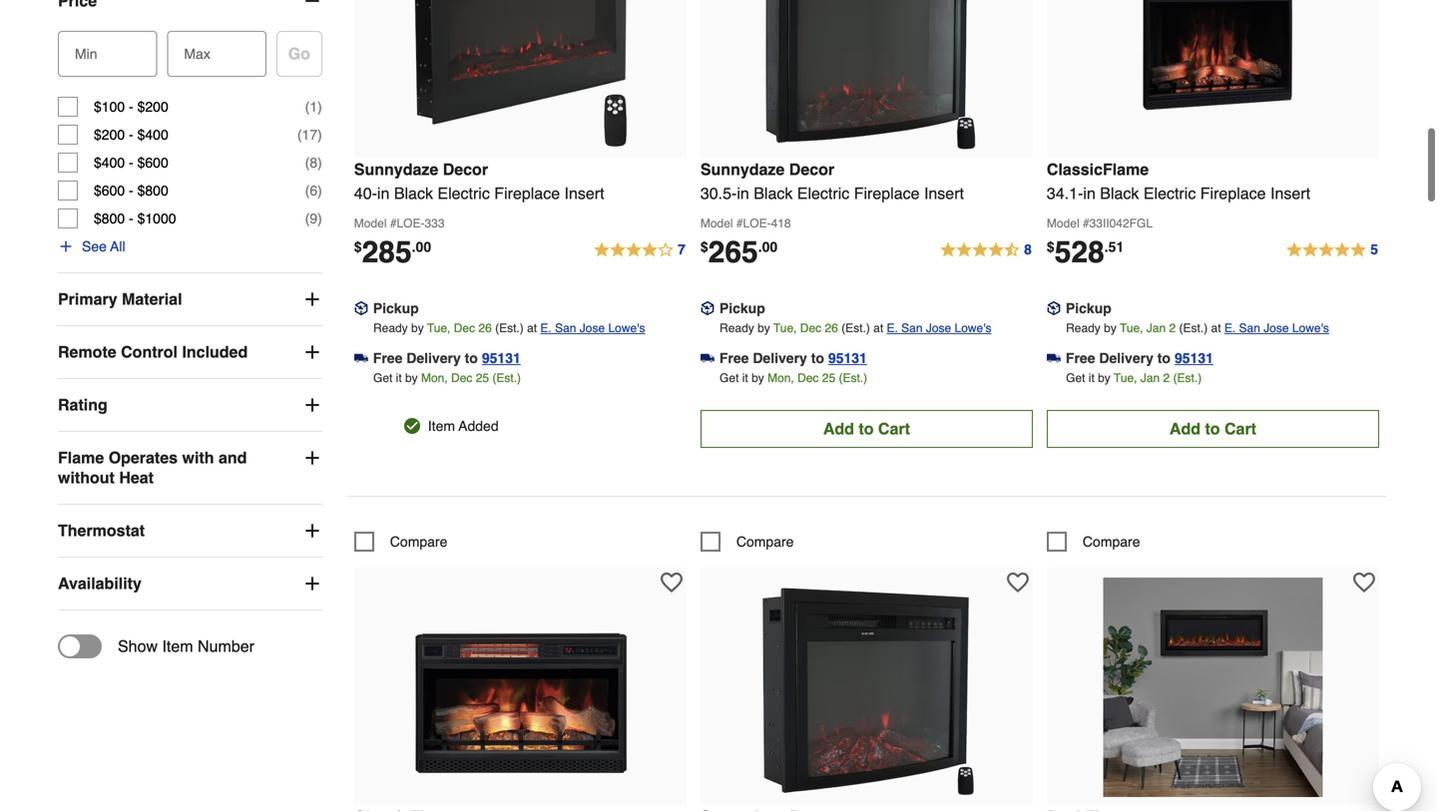 Task type: locate. For each thing, give the bounding box(es) containing it.
.00 down 418
[[758, 229, 778, 245]]

2 ready by tue, dec 26 (est.) at e. san jose lowe's from the left
[[720, 311, 992, 325]]

compare inside 5001135107 element
[[737, 524, 794, 540]]

e. san jose lowe's button for pickup icon for ready by tue, dec 26 (est.) at e. san jose lowe's
[[887, 308, 992, 328]]

free for truck filled image
[[1066, 340, 1095, 356]]

model down 40-
[[354, 207, 387, 220]]

) for ( 1 )
[[318, 89, 322, 105]]

3 it from the left
[[1089, 361, 1095, 375]]

decor inside sunnydaze decor 30.5-in black electric fireplace insert
[[789, 150, 835, 169]]

0 horizontal spatial get it by mon, dec 25 (est.)
[[373, 361, 521, 375]]

compare inside the 1000631427 element
[[390, 524, 448, 540]]

free
[[373, 340, 403, 356], [720, 340, 749, 356], [1066, 340, 1095, 356]]

) up 6
[[318, 145, 322, 161]]

item right yes image
[[428, 408, 455, 424]]

- for $600
[[129, 173, 133, 189]]

2 add to cart button from the left
[[1047, 400, 1379, 438]]

2 horizontal spatial fireplace
[[1201, 174, 1266, 193]]

plus image inside availability "button"
[[302, 564, 322, 584]]

- for $400
[[129, 145, 133, 161]]

ready down $ 285 .00 on the top of page
[[373, 311, 408, 325]]

see
[[82, 229, 107, 245]]

34.1-
[[1047, 174, 1083, 193]]

0 horizontal spatial free
[[373, 340, 403, 356]]

2 free from the left
[[720, 340, 749, 356]]

jan down "ready by tue, jan 2 (est.) at e. san jose lowe's"
[[1141, 361, 1160, 375]]

insert
[[564, 174, 604, 193], [924, 174, 964, 193], [1271, 174, 1311, 193]]

3 e. san jose lowe's button from the left
[[1225, 308, 1329, 328]]

2 cart from the left
[[1225, 410, 1257, 428]]

0 horizontal spatial decor
[[443, 150, 488, 169]]

add to cart button
[[701, 400, 1033, 438], [1047, 400, 1379, 438]]

1 horizontal spatial #
[[737, 207, 743, 220]]

2 horizontal spatial lowe's
[[1293, 311, 1329, 325]]

2 e. san jose lowe's button from the left
[[887, 308, 992, 328]]

2 horizontal spatial free
[[1066, 340, 1095, 356]]

fireplace inside classicflame 34.1-in black electric fireplace insert
[[1201, 174, 1266, 193]]

1 ready by tue, dec 26 (est.) at e. san jose lowe's from the left
[[373, 311, 645, 325]]

without
[[58, 459, 115, 477]]

ready by tue, jan 2 (est.) at e. san jose lowe's
[[1066, 311, 1329, 325]]

1 horizontal spatial black
[[754, 174, 793, 193]]

95131 button for the e. san jose lowe's button associated with pickup icon for ready by tue, dec 26 (est.) at e. san jose lowe's
[[828, 338, 867, 358]]

model down 34.1-
[[1047, 207, 1080, 220]]

2 .00 from the left
[[758, 229, 778, 245]]

free for pickup image truck filled icon
[[373, 340, 403, 356]]

insert inside sunnydaze decor 40-in black electric fireplace insert
[[564, 174, 604, 193]]

0 horizontal spatial jose
[[580, 311, 605, 325]]

pickup for pickup icon for ready by tue, dec 26 (est.) at e. san jose lowe's
[[720, 290, 765, 306]]

( 17 )
[[297, 117, 322, 133]]

0 horizontal spatial free delivery to 95131
[[373, 340, 521, 356]]

# for 30.5-
[[737, 207, 743, 220]]

2 plus image from the top
[[302, 332, 322, 352]]

sunnydaze decor 40-in black electric fireplace insert image
[[411, 0, 630, 140]]

3 free delivery to 95131 from the left
[[1066, 340, 1214, 356]]

- for $800
[[129, 201, 133, 217]]

2 horizontal spatial 95131 button
[[1175, 338, 1214, 358]]

2 pickup image from the left
[[1047, 292, 1061, 306]]

0 horizontal spatial add
[[823, 410, 854, 428]]

loe- for 30.5-
[[743, 207, 771, 220]]

plus image inside primary material "button"
[[302, 280, 322, 300]]

1 horizontal spatial at
[[874, 311, 884, 325]]

# up $ 528 .51
[[1083, 207, 1090, 220]]

1 horizontal spatial delivery
[[753, 340, 807, 356]]

2 # from the left
[[737, 207, 743, 220]]

1 plus image from the top
[[302, 280, 322, 300]]

0 horizontal spatial it
[[396, 361, 402, 375]]

$ inside $ 528 .51
[[1047, 229, 1055, 245]]

insert up 5 button
[[1271, 174, 1311, 193]]

lowe's
[[608, 311, 645, 325], [955, 311, 992, 325], [1293, 311, 1329, 325]]

tue, down $ 265 .00
[[774, 311, 797, 325]]

0 vertical spatial $400
[[137, 117, 168, 133]]

1 pickup from the left
[[373, 290, 419, 306]]

1 95131 button from the left
[[482, 338, 521, 358]]

1 vertical spatial 8
[[1024, 231, 1032, 247]]

insert up 4 stars image
[[564, 174, 604, 193]]

0 horizontal spatial truck filled image
[[354, 341, 368, 355]]

2 horizontal spatial 95131
[[1175, 340, 1214, 356]]

1 it from the left
[[396, 361, 402, 375]]

3 electric from the left
[[1144, 174, 1196, 193]]

jose down 8 button
[[926, 311, 951, 325]]

1 horizontal spatial get it by mon, dec 25 (est.)
[[720, 361, 868, 375]]

and
[[219, 439, 247, 457]]

1 black from the left
[[394, 174, 433, 193]]

2 ) from the top
[[318, 117, 322, 133]]

electric inside sunnydaze decor 40-in black electric fireplace insert
[[438, 174, 490, 193]]

1 horizontal spatial .00
[[758, 229, 778, 245]]

model for in
[[1047, 207, 1080, 220]]

95131 for 95131 button corresponding to the e. san jose lowe's button associated with pickup icon for ready by tue, dec 26 (est.) at e. san jose lowe's
[[828, 340, 867, 356]]

0 horizontal spatial pickup
[[373, 290, 419, 306]]

1 fireplace from the left
[[494, 174, 560, 193]]

26
[[479, 311, 492, 325], [825, 311, 838, 325]]

black inside sunnydaze decor 30.5-in black electric fireplace insert
[[754, 174, 793, 193]]

free for pickup icon for ready by tue, dec 26 (est.) at e. san jose lowe's truck filled icon
[[720, 340, 749, 356]]

$
[[354, 229, 362, 245], [701, 229, 708, 245], [1047, 229, 1055, 245]]

2 horizontal spatial at
[[1211, 311, 1221, 325]]

1000631427 element
[[354, 522, 448, 542]]

1 sunnydaze from the left
[[354, 150, 438, 169]]

.00 down 333
[[412, 229, 431, 245]]

0 horizontal spatial pickup image
[[701, 292, 715, 306]]

3 model from the left
[[1047, 207, 1080, 220]]

$100
[[94, 89, 125, 105]]

tue, for pickup icon for ready by tue, jan 2 (est.) at e. san jose lowe's
[[1120, 311, 1143, 325]]

model
[[354, 207, 387, 220], [701, 207, 733, 220], [1047, 207, 1080, 220]]

actual price $285.00 element
[[354, 225, 431, 259]]

jan
[[1147, 311, 1166, 325], [1141, 361, 1160, 375]]

pickup down actual price $528.51 element on the right of the page
[[1066, 290, 1112, 306]]

lowe's down '7' button
[[608, 311, 645, 325]]

#
[[390, 207, 397, 220], [737, 207, 743, 220], [1083, 207, 1090, 220]]

0 horizontal spatial ready
[[373, 311, 408, 325]]

plus image right included
[[302, 332, 322, 352]]

0 horizontal spatial heart outline image
[[661, 562, 683, 584]]

it for truck filled image
[[1089, 361, 1095, 375]]

1 horizontal spatial $800
[[137, 173, 168, 189]]

2 horizontal spatial delivery
[[1099, 340, 1154, 356]]

1 horizontal spatial compare
[[737, 524, 794, 540]]

4 stars image
[[593, 228, 687, 252]]

$800 up the "see all"
[[94, 201, 125, 217]]

26 for 95131 button corresponding to the e. san jose lowe's button associated with pickup icon for ready by tue, dec 26 (est.) at e. san jose lowe's
[[825, 311, 838, 325]]

jose down 4 stars image
[[580, 311, 605, 325]]

in up model # loe-418
[[737, 174, 749, 193]]

$ 285 .00
[[354, 225, 431, 259]]

1 get it by mon, dec 25 (est.) from the left
[[373, 361, 521, 375]]

5 ) from the top
[[318, 201, 322, 217]]

plus image left pickup image
[[302, 280, 322, 300]]

fireplace inside sunnydaze decor 40-in black electric fireplace insert
[[494, 174, 560, 193]]

plus image
[[302, 280, 322, 300], [302, 332, 322, 352], [302, 438, 322, 458]]

black up model # loe-333 at the top left of the page
[[394, 174, 433, 193]]

plus image right and
[[302, 438, 322, 458]]

95131 for pickup image the e. san jose lowe's button's 95131 button
[[482, 340, 521, 356]]

sunnydaze for 30.5-
[[701, 150, 785, 169]]

2 horizontal spatial compare
[[1083, 524, 1140, 540]]

loe-
[[397, 207, 425, 220], [743, 207, 771, 220]]

black inside sunnydaze decor 40-in black electric fireplace insert
[[394, 174, 433, 193]]

fireplace for 40-in black electric fireplace insert
[[494, 174, 560, 193]]

0 horizontal spatial add to cart
[[823, 410, 910, 428]]

san
[[555, 311, 576, 325], [902, 311, 923, 325], [1239, 311, 1261, 325]]

rating button
[[58, 369, 322, 421]]

1 horizontal spatial truck filled image
[[701, 341, 715, 355]]

model for 40-
[[354, 207, 387, 220]]

1 horizontal spatial add
[[1170, 410, 1201, 428]]

2
[[1169, 311, 1176, 325], [1163, 361, 1170, 375]]

ready by tue, dec 26 (est.) at e. san jose lowe's for pickup icon for ready by tue, dec 26 (est.) at e. san jose lowe's
[[720, 311, 992, 325]]

$600 - $800
[[94, 173, 168, 189]]

get for pickup image truck filled icon
[[373, 361, 393, 375]]

95131 for 95131 button for the e. san jose lowe's button corresponding to pickup icon for ready by tue, jan 2 (est.) at e. san jose lowe's
[[1175, 340, 1214, 356]]

5 stars image
[[1286, 228, 1379, 252]]

# up the actual price $285.00 element
[[390, 207, 397, 220]]

sunnydaze
[[354, 150, 438, 169], [701, 150, 785, 169]]

get for truck filled image
[[1066, 361, 1085, 375]]

) for ( 9 )
[[318, 201, 322, 217]]

8 left 528
[[1024, 231, 1032, 247]]

.00 inside $ 285 .00
[[412, 229, 431, 245]]

1 horizontal spatial heart outline image
[[1007, 562, 1029, 584]]

black up 33ii042fgl
[[1100, 174, 1139, 193]]

2 horizontal spatial in
[[1083, 174, 1096, 193]]

$200 down "$100"
[[94, 117, 125, 133]]

in down classicflame
[[1083, 174, 1096, 193]]

heat
[[119, 459, 154, 477]]

1 horizontal spatial get
[[720, 361, 739, 375]]

1 electric from the left
[[438, 174, 490, 193]]

1 horizontal spatial $200
[[137, 89, 168, 105]]

1 horizontal spatial loe-
[[743, 207, 771, 220]]

electric for 30.5-
[[797, 174, 850, 193]]

1 $ from the left
[[354, 229, 362, 245]]

0 horizontal spatial delivery
[[407, 340, 461, 356]]

0 horizontal spatial 8
[[310, 145, 318, 161]]

insert inside sunnydaze decor 30.5-in black electric fireplace insert
[[924, 174, 964, 193]]

1 horizontal spatial in
[[737, 174, 749, 193]]

ready up the get it by tue, jan 2 (est.)
[[1066, 311, 1101, 325]]

3 compare from the left
[[1083, 524, 1140, 540]]

0 vertical spatial item
[[428, 408, 455, 424]]

.00 inside $ 265 .00
[[758, 229, 778, 245]]

8 up 6
[[310, 145, 318, 161]]

compare for 5001135107 element
[[737, 524, 794, 540]]

3 lowe's from the left
[[1293, 311, 1329, 325]]

3 # from the left
[[1083, 207, 1090, 220]]

- down $400 - $600
[[129, 173, 133, 189]]

truck filled image
[[354, 341, 368, 355], [701, 341, 715, 355]]

decor up 333
[[443, 150, 488, 169]]

compare
[[390, 524, 448, 540], [737, 524, 794, 540], [1083, 524, 1140, 540]]

free delivery to 95131 for pickup icon for ready by tue, dec 26 (est.) at e. san jose lowe's
[[720, 340, 867, 356]]

0 vertical spatial 8
[[310, 145, 318, 161]]

jose down 5 button
[[1264, 311, 1289, 325]]

e. for the e. san jose lowe's button associated with pickup icon for ready by tue, dec 26 (est.) at e. san jose lowe's
[[887, 311, 898, 325]]

decor inside sunnydaze decor 40-in black electric fireplace insert
[[443, 150, 488, 169]]

1 e. san jose lowe's button from the left
[[540, 308, 645, 328]]

loe- up $ 285 .00 on the top of page
[[397, 207, 425, 220]]

e. san jose lowe's button for pickup image
[[540, 308, 645, 328]]

1 vertical spatial plus image
[[302, 332, 322, 352]]

5 - from the top
[[129, 201, 133, 217]]

.00
[[412, 229, 431, 245], [758, 229, 778, 245]]

add
[[823, 410, 854, 428], [1170, 410, 1201, 428]]

2 26 from the left
[[825, 311, 838, 325]]

get
[[373, 361, 393, 375], [720, 361, 739, 375], [1066, 361, 1085, 375]]

truck filled image
[[1047, 341, 1061, 355]]

1 26 from the left
[[479, 311, 492, 325]]

2 add to cart from the left
[[1170, 410, 1257, 428]]

4 - from the top
[[129, 173, 133, 189]]

add to cart
[[823, 410, 910, 428], [1170, 410, 1257, 428]]

- up $600 - $800
[[129, 145, 133, 161]]

2 get from the left
[[720, 361, 739, 375]]

1 horizontal spatial ready by tue, dec 26 (est.) at e. san jose lowe's
[[720, 311, 992, 325]]

0 horizontal spatial item
[[162, 627, 193, 646]]

$400
[[137, 117, 168, 133], [94, 145, 125, 161]]

9
[[310, 201, 318, 217]]

3 95131 button from the left
[[1175, 338, 1214, 358]]

0 horizontal spatial insert
[[564, 174, 604, 193]]

pickup image
[[701, 292, 715, 306], [1047, 292, 1061, 306]]

2 compare from the left
[[737, 524, 794, 540]]

3 get from the left
[[1066, 361, 1085, 375]]

0 horizontal spatial #
[[390, 207, 397, 220]]

1 model from the left
[[354, 207, 387, 220]]

item added
[[428, 408, 499, 424]]

in inside sunnydaze decor 40-in black electric fireplace insert
[[377, 174, 390, 193]]

2 horizontal spatial san
[[1239, 311, 1261, 325]]

$ inside $ 285 .00
[[354, 229, 362, 245]]

3 jose from the left
[[1264, 311, 1289, 325]]

it for pickup icon for ready by tue, dec 26 (est.) at e. san jose lowe's truck filled icon
[[742, 361, 748, 375]]

1 horizontal spatial ready
[[720, 311, 754, 325]]

0 vertical spatial $600
[[137, 145, 168, 161]]

1 25 from the left
[[476, 361, 489, 375]]

2 pickup from the left
[[720, 290, 765, 306]]

sunnydaze up 30.5-
[[701, 150, 785, 169]]

1 free from the left
[[373, 340, 403, 356]]

95131 button for the e. san jose lowe's button corresponding to pickup icon for ready by tue, jan 2 (est.) at e. san jose lowe's
[[1175, 338, 1214, 358]]

tue, down "ready by tue, jan 2 (est.) at e. san jose lowe's"
[[1114, 361, 1137, 375]]

2 down "ready by tue, jan 2 (est.) at e. san jose lowe's"
[[1163, 361, 1170, 375]]

$ inside $ 265 .00
[[701, 229, 708, 245]]

e. san jose lowe's button down 8 button
[[887, 308, 992, 328]]

free delivery to 95131 for pickup image
[[373, 340, 521, 356]]

1 horizontal spatial it
[[742, 361, 748, 375]]

sunnydaze inside sunnydaze decor 30.5-in black electric fireplace insert
[[701, 150, 785, 169]]

2 horizontal spatial jose
[[1264, 311, 1289, 325]]

tue, down $ 285 .00 on the top of page
[[427, 311, 451, 325]]

pickup for pickup icon for ready by tue, jan 2 (est.) at e. san jose lowe's
[[1066, 290, 1112, 306]]

1 insert from the left
[[564, 174, 604, 193]]

compare inside "5013934685" element
[[1083, 524, 1140, 540]]

0 horizontal spatial sunnydaze
[[354, 150, 438, 169]]

1 horizontal spatial model
[[701, 207, 733, 220]]

$400 up $600 - $800
[[94, 145, 125, 161]]

plus image inside "thermostat" button
[[302, 511, 322, 531]]

to for pickup icon for ready by tue, dec 26 (est.) at e. san jose lowe's truck filled icon
[[811, 340, 824, 356]]

loe- up actual price $265.00 element
[[743, 207, 771, 220]]

0 horizontal spatial lowe's
[[608, 311, 645, 325]]

3 ) from the top
[[318, 145, 322, 161]]

1 compare from the left
[[390, 524, 448, 540]]

1 decor from the left
[[443, 150, 488, 169]]

2 horizontal spatial #
[[1083, 207, 1090, 220]]

2 horizontal spatial $
[[1047, 229, 1055, 245]]

3 95131 from the left
[[1175, 340, 1214, 356]]

plus image for with
[[302, 438, 322, 458]]

in up model # loe-333 at the top left of the page
[[377, 174, 390, 193]]

go button
[[276, 21, 322, 67]]

$ down model # 33ii042fgl at the top right of page
[[1047, 229, 1055, 245]]

e. san jose lowe's button down 4 stars image
[[540, 308, 645, 328]]

.51
[[1105, 229, 1124, 245]]

1 horizontal spatial $400
[[137, 117, 168, 133]]

5013934685 element
[[1047, 522, 1140, 542]]

) up 17
[[318, 89, 322, 105]]

) down ( 6 )
[[318, 201, 322, 217]]

decor up 418
[[789, 150, 835, 169]]

pickup down actual price $265.00 element
[[720, 290, 765, 306]]

1 horizontal spatial jose
[[926, 311, 951, 325]]

heart outline image
[[661, 562, 683, 584], [1007, 562, 1029, 584]]

availability
[[58, 565, 142, 583]]

sunnydaze inside sunnydaze decor 40-in black electric fireplace insert
[[354, 150, 438, 169]]

jan up the get it by tue, jan 2 (est.)
[[1147, 311, 1166, 325]]

$ 528 .51
[[1047, 225, 1124, 259]]

$600
[[137, 145, 168, 161], [94, 173, 125, 189]]

jose
[[580, 311, 605, 325], [926, 311, 951, 325], [1264, 311, 1289, 325]]

0 horizontal spatial ready by tue, dec 26 (est.) at e. san jose lowe's
[[373, 311, 645, 325]]

e. for pickup image the e. san jose lowe's button
[[540, 311, 552, 325]]

remote control included
[[58, 333, 248, 351]]

0 horizontal spatial loe-
[[397, 207, 425, 220]]

flame operates with and without heat
[[58, 439, 247, 477]]

3 in from the left
[[1083, 174, 1096, 193]]

dec
[[454, 311, 475, 325], [800, 311, 822, 325], [451, 361, 472, 375], [798, 361, 819, 375]]

ready by tue, dec 26 (est.) at e. san jose lowe's
[[373, 311, 645, 325], [720, 311, 992, 325]]

tue,
[[427, 311, 451, 325], [774, 311, 797, 325], [1120, 311, 1143, 325], [1114, 361, 1137, 375]]

2 mon, from the left
[[768, 361, 794, 375]]

95131 button
[[482, 338, 521, 358], [828, 338, 867, 358], [1175, 338, 1214, 358]]

1 horizontal spatial 95131 button
[[828, 338, 867, 358]]

2 decor from the left
[[789, 150, 835, 169]]

it
[[396, 361, 402, 375], [742, 361, 748, 375], [1089, 361, 1095, 375]]

item
[[428, 408, 455, 424], [162, 627, 193, 646]]

0 horizontal spatial compare
[[390, 524, 448, 540]]

1 horizontal spatial $
[[701, 229, 708, 245]]

pickup right pickup image
[[373, 290, 419, 306]]

plus image inside remote control included button
[[302, 332, 322, 352]]

to
[[465, 340, 478, 356], [811, 340, 824, 356], [1158, 340, 1171, 356], [859, 410, 874, 428], [1205, 410, 1220, 428]]

show item number
[[118, 627, 254, 646]]

plus image inside flame operates with and without heat button
[[302, 438, 322, 458]]

2 sunnydaze from the left
[[701, 150, 785, 169]]

25
[[476, 361, 489, 375], [822, 361, 836, 375]]

- right "$100"
[[129, 89, 133, 105]]

2 $ from the left
[[701, 229, 708, 245]]

0 horizontal spatial .00
[[412, 229, 431, 245]]

2 - from the top
[[129, 117, 133, 133]]

black up 418
[[754, 174, 793, 193]]

2 horizontal spatial get
[[1066, 361, 1085, 375]]

2 insert from the left
[[924, 174, 964, 193]]

0 vertical spatial plus image
[[302, 280, 322, 300]]

- left the $1000
[[129, 201, 133, 217]]

2 model from the left
[[701, 207, 733, 220]]

delivery
[[407, 340, 461, 356], [753, 340, 807, 356], [1099, 340, 1154, 356]]

item right show
[[162, 627, 193, 646]]

1 in from the left
[[377, 174, 390, 193]]

1 horizontal spatial sunnydaze
[[701, 150, 785, 169]]

get it by mon, dec 25 (est.)
[[373, 361, 521, 375], [720, 361, 868, 375]]

pickup image down 265
[[701, 292, 715, 306]]

$600 up $600 - $800
[[137, 145, 168, 161]]

$1000
[[137, 201, 176, 217]]

2 black from the left
[[754, 174, 793, 193]]

- down $100 - $200
[[129, 117, 133, 133]]

1 - from the top
[[129, 89, 133, 105]]

e. san jose lowe's button down 5 button
[[1225, 308, 1329, 328]]

pickup
[[373, 290, 419, 306], [720, 290, 765, 306], [1066, 290, 1112, 306]]

tue, up the get it by tue, jan 2 (est.)
[[1120, 311, 1143, 325]]

95131
[[482, 340, 521, 356], [828, 340, 867, 356], [1175, 340, 1214, 356]]

pickup image for ready by tue, dec 26 (est.) at e. san jose lowe's
[[701, 292, 715, 306]]

1 horizontal spatial 8
[[1024, 231, 1032, 247]]

pickup image up truck filled image
[[1047, 292, 1061, 306]]

1 horizontal spatial pickup
[[720, 290, 765, 306]]

) for ( 8 )
[[318, 145, 322, 161]]

2 in from the left
[[737, 174, 749, 193]]

1 horizontal spatial add to cart button
[[1047, 400, 1379, 438]]

0 horizontal spatial electric
[[438, 174, 490, 193]]

2 electric from the left
[[797, 174, 850, 193]]

) down '( 8 )'
[[318, 173, 322, 189]]

$ 265 .00
[[701, 225, 778, 259]]

ready down $ 265 .00
[[720, 311, 754, 325]]

decor
[[443, 150, 488, 169], [789, 150, 835, 169]]

1 horizontal spatial e.
[[887, 311, 898, 325]]

- for $100
[[129, 89, 133, 105]]

) for ( 17 )
[[318, 117, 322, 133]]

insert up 8 button
[[924, 174, 964, 193]]

265
[[708, 225, 758, 259]]

1 horizontal spatial electric
[[797, 174, 850, 193]]

it for pickup image truck filled icon
[[396, 361, 402, 375]]

classicflame
[[1047, 150, 1149, 169]]

0 horizontal spatial cart
[[878, 410, 910, 428]]

$600 down $400 - $600
[[94, 173, 125, 189]]

3 plus image from the top
[[302, 438, 322, 458]]

( for 9
[[305, 201, 310, 217]]

1 get from the left
[[373, 361, 393, 375]]

2 heart outline image from the left
[[1007, 562, 1029, 584]]

$ for 265
[[701, 229, 708, 245]]

in inside sunnydaze decor 30.5-in black electric fireplace insert
[[737, 174, 749, 193]]

$200 up $200 - $400
[[137, 89, 168, 105]]

plus image inside rating button
[[302, 385, 322, 405]]

4 ) from the top
[[318, 173, 322, 189]]

1 horizontal spatial free delivery to 95131
[[720, 340, 867, 356]]

2 horizontal spatial electric
[[1144, 174, 1196, 193]]

3 insert from the left
[[1271, 174, 1311, 193]]

( 9 )
[[305, 201, 322, 217]]

all
[[110, 229, 125, 245]]

1 horizontal spatial pickup image
[[1047, 292, 1061, 306]]

insert for 30.5-in black electric fireplace insert
[[924, 174, 964, 193]]

2 lowe's from the left
[[955, 311, 992, 325]]

black for 40-
[[394, 174, 433, 193]]

by
[[411, 311, 424, 325], [758, 311, 770, 325], [1104, 311, 1117, 325], [405, 361, 418, 375], [752, 361, 764, 375], [1098, 361, 1111, 375]]

2 25 from the left
[[822, 361, 836, 375]]

$ for 528
[[1047, 229, 1055, 245]]

3 e. from the left
[[1225, 311, 1236, 325]]

2 horizontal spatial e. san jose lowe's button
[[1225, 308, 1329, 328]]

0 horizontal spatial $800
[[94, 201, 125, 217]]

( for 17
[[297, 117, 302, 133]]

0 horizontal spatial e. san jose lowe's button
[[540, 308, 645, 328]]

decor for 30.5-
[[789, 150, 835, 169]]

1 horizontal spatial decor
[[789, 150, 835, 169]]

2 delivery from the left
[[753, 340, 807, 356]]

1 horizontal spatial mon,
[[768, 361, 794, 375]]

lowe's for the e. san jose lowe's button corresponding to pickup icon for ready by tue, jan 2 (est.) at e. san jose lowe's
[[1293, 311, 1329, 325]]

(
[[305, 89, 310, 105], [297, 117, 302, 133], [305, 145, 310, 161], [305, 173, 310, 189], [305, 201, 310, 217]]

5001135107 element
[[701, 522, 794, 542]]

$800 up the $1000
[[137, 173, 168, 189]]

2 loe- from the left
[[743, 207, 771, 220]]

$200 - $400
[[94, 117, 168, 133]]

0 horizontal spatial $600
[[94, 173, 125, 189]]

3 fireplace from the left
[[1201, 174, 1266, 193]]

1 horizontal spatial lowe's
[[955, 311, 992, 325]]

# up $ 265 .00
[[737, 207, 743, 220]]

1 vertical spatial $600
[[94, 173, 125, 189]]

1 lowe's from the left
[[608, 311, 645, 325]]

1 loe- from the left
[[397, 207, 425, 220]]

1 # from the left
[[390, 207, 397, 220]]

plus image
[[58, 229, 74, 245], [302, 385, 322, 405], [302, 511, 322, 531], [302, 564, 322, 584]]

0 horizontal spatial 25
[[476, 361, 489, 375]]

0 horizontal spatial $
[[354, 229, 362, 245]]

electric for 40-
[[438, 174, 490, 193]]

ready
[[373, 311, 408, 325], [720, 311, 754, 325], [1066, 311, 1101, 325]]

$200
[[137, 89, 168, 105], [94, 117, 125, 133]]

in for 40-
[[377, 174, 390, 193]]

1 ) from the top
[[318, 89, 322, 105]]

sunnydaze for 40-
[[354, 150, 438, 169]]

2 horizontal spatial pickup
[[1066, 290, 1112, 306]]

2 up the get it by tue, jan 2 (est.)
[[1169, 311, 1176, 325]]

3 $ from the left
[[1047, 229, 1055, 245]]

$ right 7
[[701, 229, 708, 245]]

0 horizontal spatial $400
[[94, 145, 125, 161]]

3 free from the left
[[1066, 340, 1095, 356]]

) down ( 1 )
[[318, 117, 322, 133]]

free delivery to 95131 for pickup icon for ready by tue, jan 2 (est.) at e. san jose lowe's
[[1066, 340, 1214, 356]]

2 95131 from the left
[[828, 340, 867, 356]]

1 e. from the left
[[540, 311, 552, 325]]

0 horizontal spatial add to cart button
[[701, 400, 1033, 438]]

1 horizontal spatial cart
[[1225, 410, 1257, 428]]

$400 down $100 - $200
[[137, 117, 168, 133]]

1 heart outline image from the left
[[661, 562, 683, 584]]

2 san from the left
[[902, 311, 923, 325]]

lowe's down 8 button
[[955, 311, 992, 325]]

(est.)
[[495, 311, 524, 325], [842, 311, 870, 325], [1179, 311, 1208, 325], [492, 361, 521, 375], [839, 361, 868, 375], [1173, 361, 1202, 375]]

1 .00 from the left
[[412, 229, 431, 245]]

lowe's down 5 button
[[1293, 311, 1329, 325]]

1 delivery from the left
[[407, 340, 461, 356]]

thermostat
[[58, 512, 145, 530]]

electric inside sunnydaze decor 30.5-in black electric fireplace insert
[[797, 174, 850, 193]]

1 free delivery to 95131 from the left
[[373, 340, 521, 356]]

in for 30.5-
[[737, 174, 749, 193]]

2 95131 button from the left
[[828, 338, 867, 358]]

model down 30.5-
[[701, 207, 733, 220]]

$ down model # loe-333 at the top left of the page
[[354, 229, 362, 245]]

fireplace inside sunnydaze decor 30.5-in black electric fireplace insert
[[854, 174, 920, 193]]

2 fireplace from the left
[[854, 174, 920, 193]]

yes image
[[404, 408, 420, 424]]

- for $200
[[129, 117, 133, 133]]

sunnydaze up 40-
[[354, 150, 438, 169]]

mon,
[[421, 361, 448, 375], [768, 361, 794, 375]]

2 it from the left
[[742, 361, 748, 375]]

1 vertical spatial $800
[[94, 201, 125, 217]]

0 horizontal spatial mon,
[[421, 361, 448, 375]]

8
[[310, 145, 318, 161], [1024, 231, 1032, 247]]

)
[[318, 89, 322, 105], [318, 117, 322, 133], [318, 145, 322, 161], [318, 173, 322, 189], [318, 201, 322, 217]]



Task type: vqa. For each thing, say whether or not it's contained in the screenshot.
Up the Recommend
no



Task type: describe. For each thing, give the bounding box(es) containing it.
2 get it by mon, dec 25 (est.) from the left
[[720, 361, 868, 375]]

e. for the e. san jose lowe's button corresponding to pickup icon for ready by tue, jan 2 (est.) at e. san jose lowe's
[[1225, 311, 1236, 325]]

insert for 40-in black electric fireplace insert
[[564, 174, 604, 193]]

528
[[1055, 225, 1105, 259]]

( for 6
[[305, 173, 310, 189]]

plus image for thermostat
[[302, 511, 322, 531]]

plus image for availability
[[302, 564, 322, 584]]

model # 33ii042fgl
[[1047, 207, 1153, 220]]

heart outline image
[[1353, 562, 1375, 584]]

95131 button for pickup image the e. san jose lowe's button
[[482, 338, 521, 358]]

1 san from the left
[[555, 311, 576, 325]]

plus image for included
[[302, 332, 322, 352]]

model # loe-333
[[354, 207, 445, 220]]

model # loe-418
[[701, 207, 791, 220]]

5 button
[[1286, 228, 1379, 252]]

2 at from the left
[[874, 311, 884, 325]]

2 add from the left
[[1170, 410, 1201, 428]]

1 vertical spatial 2
[[1163, 361, 1170, 375]]

$400 - $600
[[94, 145, 168, 161]]

3 at from the left
[[1211, 311, 1221, 325]]

added
[[459, 408, 499, 424]]

actual price $528.51 element
[[1047, 225, 1124, 259]]

item inside show item number element
[[162, 627, 193, 646]]

1 add to cart button from the left
[[701, 400, 1033, 438]]

1 add from the left
[[823, 410, 854, 428]]

flame operates with and without heat button
[[58, 422, 322, 494]]

plus image for rating
[[302, 385, 322, 405]]

go
[[288, 35, 310, 53]]

number
[[198, 627, 254, 646]]

black for 30.5-
[[754, 174, 793, 193]]

pickup image
[[354, 292, 368, 306]]

4.5 stars image
[[939, 228, 1033, 252]]

0 vertical spatial jan
[[1147, 311, 1166, 325]]

lowe's for pickup image the e. san jose lowe's button
[[608, 311, 645, 325]]

fireplace for 30.5-in black electric fireplace insert
[[854, 174, 920, 193]]

flame
[[58, 439, 104, 457]]

get it by tue, jan 2 (est.)
[[1066, 361, 1202, 375]]

285
[[362, 225, 412, 259]]

classicflame 34.1-in black electric fireplace insert
[[1047, 150, 1311, 193]]

333
[[425, 207, 445, 220]]

show
[[118, 627, 158, 646]]

primary material button
[[58, 264, 322, 316]]

control
[[121, 333, 178, 351]]

remote
[[58, 333, 116, 351]]

material
[[122, 280, 182, 299]]

8 inside 4.5 stars image
[[1024, 231, 1032, 247]]

( 1 )
[[305, 89, 322, 105]]

included
[[182, 333, 248, 351]]

see all
[[82, 229, 125, 245]]

real flame 46.5-in black electric fireplace insert image
[[1103, 568, 1323, 787]]

1 jose from the left
[[580, 311, 605, 325]]

loe- for 40-
[[397, 207, 425, 220]]

sunnydaze decor 23.5-in black electric fireplace insert image
[[757, 568, 977, 787]]

mon, for pickup image truck filled icon
[[421, 361, 448, 375]]

show item number element
[[58, 625, 254, 649]]

classicflame 34.1-in black electric fireplace insert image
[[1103, 0, 1323, 140]]

26 for pickup image the e. san jose lowe's button's 95131 button
[[479, 311, 492, 325]]

pickup image for ready by tue, jan 2 (est.) at e. san jose lowe's
[[1047, 292, 1061, 306]]

mon, for pickup icon for ready by tue, dec 26 (est.) at e. san jose lowe's truck filled icon
[[768, 361, 794, 375]]

( 6 )
[[305, 173, 322, 189]]

electric inside classicflame 34.1-in black electric fireplace insert
[[1144, 174, 1196, 193]]

7
[[678, 231, 686, 247]]

( for 8
[[305, 145, 310, 161]]

remote control included button
[[58, 317, 322, 368]]

tue, for pickup icon for ready by tue, dec 26 (est.) at e. san jose lowe's
[[774, 311, 797, 325]]

# for in
[[1083, 207, 1090, 220]]

3 delivery from the left
[[1099, 340, 1154, 356]]

33ii042fgl
[[1090, 207, 1153, 220]]

1 add to cart from the left
[[823, 410, 910, 428]]

see all button
[[58, 227, 125, 247]]

in inside classicflame 34.1-in black electric fireplace insert
[[1083, 174, 1096, 193]]

17
[[302, 117, 318, 133]]

.00 for 265
[[758, 229, 778, 245]]

30.5-
[[701, 174, 737, 193]]

( 8 )
[[305, 145, 322, 161]]

$800 - $1000
[[94, 201, 176, 217]]

8 button
[[939, 228, 1033, 252]]

1 vertical spatial $200
[[94, 117, 125, 133]]

insert inside classicflame 34.1-in black electric fireplace insert
[[1271, 174, 1311, 193]]

rating
[[58, 386, 108, 404]]

5
[[1371, 231, 1378, 247]]

0 vertical spatial 2
[[1169, 311, 1176, 325]]

sunnydaze decor 30.5-in black electric fireplace insert
[[701, 150, 964, 193]]

max
[[184, 36, 210, 52]]

primary material
[[58, 280, 182, 299]]

.00 for 285
[[412, 229, 431, 245]]

1
[[310, 89, 318, 105]]

1 at from the left
[[527, 311, 537, 325]]

model for 30.5-
[[701, 207, 733, 220]]

1 vertical spatial $400
[[94, 145, 125, 161]]

to for truck filled image
[[1158, 340, 1171, 356]]

actual price $265.00 element
[[701, 225, 778, 259]]

decor for 40-
[[443, 150, 488, 169]]

truck filled image for pickup image
[[354, 341, 368, 355]]

plus image inside see all button
[[58, 229, 74, 245]]

availability button
[[58, 548, 322, 600]]

3 ready from the left
[[1066, 311, 1101, 325]]

tue, for pickup image
[[427, 311, 451, 325]]

compare for the 1000631427 element
[[390, 524, 448, 540]]

2 ready from the left
[[720, 311, 754, 325]]

$ for 285
[[354, 229, 362, 245]]

operates
[[108, 439, 178, 457]]

compare for "5013934685" element
[[1083, 524, 1140, 540]]

( for 1
[[305, 89, 310, 105]]

ready by tue, dec 26 (est.) at e. san jose lowe's for pickup image
[[373, 311, 645, 325]]

classicflame 27-in black electric fireplace insert image
[[411, 568, 630, 787]]

with
[[182, 439, 214, 457]]

black inside classicflame 34.1-in black electric fireplace insert
[[1100, 174, 1139, 193]]

thermostat button
[[58, 495, 322, 547]]

7 button
[[593, 228, 687, 252]]

e. san jose lowe's button for pickup icon for ready by tue, jan 2 (est.) at e. san jose lowe's
[[1225, 308, 1329, 328]]

lowe's for the e. san jose lowe's button associated with pickup icon for ready by tue, dec 26 (est.) at e. san jose lowe's
[[955, 311, 992, 325]]

1 vertical spatial jan
[[1141, 361, 1160, 375]]

) for ( 6 )
[[318, 173, 322, 189]]

get for pickup icon for ready by tue, dec 26 (est.) at e. san jose lowe's truck filled icon
[[720, 361, 739, 375]]

418
[[771, 207, 791, 220]]

40-
[[354, 174, 377, 193]]

2 jose from the left
[[926, 311, 951, 325]]

to for pickup image truck filled icon
[[465, 340, 478, 356]]

min
[[75, 36, 97, 52]]

1 ready from the left
[[373, 311, 408, 325]]

primary
[[58, 280, 117, 299]]

3 san from the left
[[1239, 311, 1261, 325]]

truck filled image for pickup icon for ready by tue, dec 26 (est.) at e. san jose lowe's
[[701, 341, 715, 355]]

0 vertical spatial $800
[[137, 173, 168, 189]]

# for 40-
[[390, 207, 397, 220]]

sunnydaze decor 30.5-in black electric fireplace insert image
[[757, 0, 977, 140]]

pickup for pickup image
[[373, 290, 419, 306]]

1 cart from the left
[[878, 410, 910, 428]]

sunnydaze decor 40-in black electric fireplace insert
[[354, 150, 604, 193]]

1 horizontal spatial item
[[428, 408, 455, 424]]

6
[[310, 173, 318, 189]]

$100 - $200
[[94, 89, 168, 105]]



